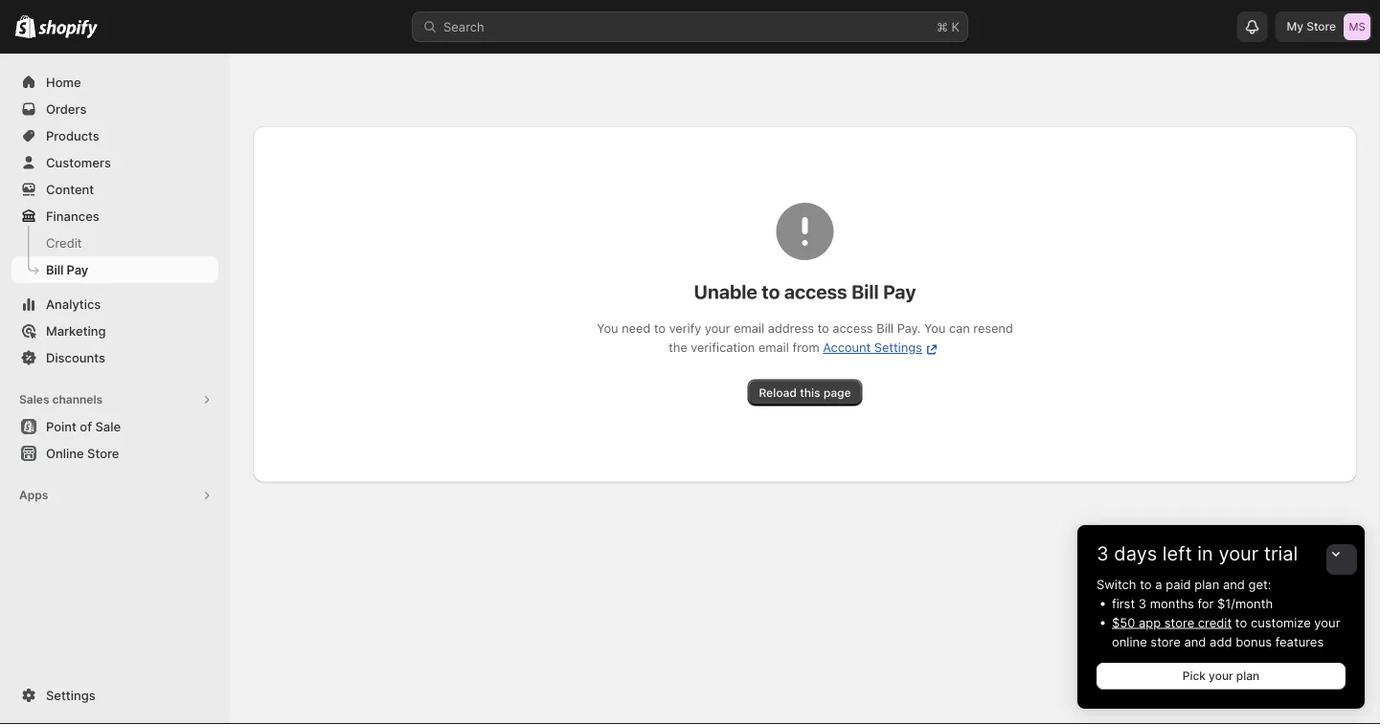 Task type: describe. For each thing, give the bounding box(es) containing it.
marketing
[[46, 324, 106, 339]]

months
[[1150, 597, 1194, 611]]

credit
[[46, 236, 82, 250]]

bill
[[46, 262, 64, 277]]

home
[[46, 75, 81, 90]]

your inside pick your plan link
[[1209, 670, 1233, 684]]

analytics
[[46, 297, 101, 312]]

paid
[[1166, 577, 1191, 592]]

marketing link
[[11, 318, 218, 345]]

customize
[[1251, 616, 1311, 631]]

pay
[[67, 262, 88, 277]]

store for my store
[[1306, 20, 1336, 34]]

bill pay
[[46, 262, 88, 277]]

customers
[[46, 155, 111, 170]]

to inside to customize your online store and add bonus features
[[1235, 616, 1247, 631]]

$50
[[1112, 616, 1135, 631]]

pick
[[1183, 670, 1206, 684]]

point
[[46, 419, 77, 434]]

point of sale
[[46, 419, 121, 434]]

trial
[[1264, 543, 1298, 566]]

online
[[46, 446, 84, 461]]

bill pay link
[[11, 257, 218, 283]]

content link
[[11, 176, 218, 203]]

customers link
[[11, 149, 218, 176]]

pick your plan
[[1183, 670, 1260, 684]]

store inside to customize your online store and add bonus features
[[1151, 635, 1181, 650]]

sale
[[95, 419, 121, 434]]

features
[[1275, 635, 1324, 650]]

orders link
[[11, 96, 218, 123]]

⌘ k
[[937, 19, 960, 34]]

1 horizontal spatial shopify image
[[39, 20, 98, 39]]

point of sale link
[[11, 414, 218, 441]]

content
[[46, 182, 94, 197]]

to customize your online store and add bonus features
[[1112, 616, 1340, 650]]

get:
[[1248, 577, 1271, 592]]

0 vertical spatial store
[[1164, 616, 1194, 631]]

days
[[1114, 543, 1157, 566]]

online store link
[[11, 441, 218, 467]]

online
[[1112, 635, 1147, 650]]

online store
[[46, 446, 119, 461]]

products link
[[11, 123, 218, 149]]

apps button
[[11, 483, 218, 509]]

credit link
[[11, 230, 218, 257]]

pick your plan link
[[1097, 664, 1346, 690]]

switch
[[1097, 577, 1136, 592]]

my store
[[1287, 20, 1336, 34]]

0 horizontal spatial plan
[[1195, 577, 1219, 592]]

store for online store
[[87, 446, 119, 461]]

$1/month
[[1217, 597, 1273, 611]]

search
[[443, 19, 484, 34]]



Task type: locate. For each thing, give the bounding box(es) containing it.
0 horizontal spatial to
[[1140, 577, 1152, 592]]

1 vertical spatial plan
[[1236, 670, 1260, 684]]

0 horizontal spatial and
[[1184, 635, 1206, 650]]

and up $1/month
[[1223, 577, 1245, 592]]

0 vertical spatial and
[[1223, 577, 1245, 592]]

1 horizontal spatial store
[[1306, 20, 1336, 34]]

to left a
[[1140, 577, 1152, 592]]

store inside button
[[87, 446, 119, 461]]

0 vertical spatial to
[[1140, 577, 1152, 592]]

finances
[[46, 209, 99, 224]]

1 horizontal spatial 3
[[1138, 597, 1146, 611]]

settings
[[46, 689, 95, 703]]

discounts link
[[11, 345, 218, 372]]

0 horizontal spatial shopify image
[[15, 15, 36, 38]]

1 horizontal spatial to
[[1235, 616, 1247, 631]]

1 vertical spatial your
[[1314, 616, 1340, 631]]

3 right 'first'
[[1138, 597, 1146, 611]]

store down months
[[1164, 616, 1194, 631]]

2 vertical spatial your
[[1209, 670, 1233, 684]]

3 days left in your trial element
[[1077, 576, 1365, 710]]

and for store
[[1184, 635, 1206, 650]]

your right 'in'
[[1219, 543, 1259, 566]]

products
[[46, 128, 99, 143]]

1 vertical spatial store
[[1151, 635, 1181, 650]]

your
[[1219, 543, 1259, 566], [1314, 616, 1340, 631], [1209, 670, 1233, 684]]

3 left days in the bottom right of the page
[[1097, 543, 1109, 566]]

plan down bonus on the right
[[1236, 670, 1260, 684]]

1 vertical spatial store
[[87, 446, 119, 461]]

1 horizontal spatial and
[[1223, 577, 1245, 592]]

plan
[[1195, 577, 1219, 592], [1236, 670, 1260, 684]]

1 vertical spatial 3
[[1138, 597, 1146, 611]]

3 inside "dropdown button"
[[1097, 543, 1109, 566]]

0 vertical spatial plan
[[1195, 577, 1219, 592]]

your inside 3 days left in your trial "dropdown button"
[[1219, 543, 1259, 566]]

left
[[1162, 543, 1192, 566]]

my store image
[[1344, 13, 1370, 40]]

plan up for
[[1195, 577, 1219, 592]]

store
[[1306, 20, 1336, 34], [87, 446, 119, 461]]

channels
[[52, 393, 103, 407]]

to down $1/month
[[1235, 616, 1247, 631]]

0 vertical spatial your
[[1219, 543, 1259, 566]]

3 days left in your trial
[[1097, 543, 1298, 566]]

first 3 months for $1/month
[[1112, 597, 1273, 611]]

settings link
[[11, 683, 218, 710]]

3
[[1097, 543, 1109, 566], [1138, 597, 1146, 611]]

0 vertical spatial 3
[[1097, 543, 1109, 566]]

k
[[951, 19, 960, 34]]

apps
[[19, 489, 48, 503]]

store down sale
[[87, 446, 119, 461]]

point of sale button
[[0, 414, 230, 441]]

your inside to customize your online store and add bonus features
[[1314, 616, 1340, 631]]

0 vertical spatial store
[[1306, 20, 1336, 34]]

credit
[[1198, 616, 1232, 631]]

my
[[1287, 20, 1303, 34]]

a
[[1155, 577, 1162, 592]]

analytics link
[[11, 291, 218, 318]]

first
[[1112, 597, 1135, 611]]

of
[[80, 419, 92, 434]]

in
[[1197, 543, 1213, 566]]

and left add
[[1184, 635, 1206, 650]]

$50 app store credit
[[1112, 616, 1232, 631]]

⌘
[[937, 19, 948, 34]]

sales channels
[[19, 393, 103, 407]]

store right my
[[1306, 20, 1336, 34]]

to
[[1140, 577, 1152, 592], [1235, 616, 1247, 631]]

0 horizontal spatial store
[[87, 446, 119, 461]]

sales channels button
[[11, 387, 218, 414]]

for
[[1197, 597, 1214, 611]]

and for plan
[[1223, 577, 1245, 592]]

0 horizontal spatial 3
[[1097, 543, 1109, 566]]

store down $50 app store credit link
[[1151, 635, 1181, 650]]

discounts
[[46, 351, 105, 365]]

1 vertical spatial to
[[1235, 616, 1247, 631]]

and
[[1223, 577, 1245, 592], [1184, 635, 1206, 650]]

switch to a paid plan and get:
[[1097, 577, 1271, 592]]

1 horizontal spatial plan
[[1236, 670, 1260, 684]]

finances link
[[11, 203, 218, 230]]

add
[[1210, 635, 1232, 650]]

bonus
[[1236, 635, 1272, 650]]

your up features
[[1314, 616, 1340, 631]]

1 vertical spatial and
[[1184, 635, 1206, 650]]

shopify image
[[15, 15, 36, 38], [39, 20, 98, 39]]

sales
[[19, 393, 49, 407]]

orders
[[46, 102, 87, 116]]

3 days left in your trial button
[[1077, 526, 1365, 566]]

and inside to customize your online store and add bonus features
[[1184, 635, 1206, 650]]

your right pick
[[1209, 670, 1233, 684]]

store
[[1164, 616, 1194, 631], [1151, 635, 1181, 650]]

online store button
[[0, 441, 230, 467]]

$50 app store credit link
[[1112, 616, 1232, 631]]

app
[[1139, 616, 1161, 631]]

home link
[[11, 69, 218, 96]]



Task type: vqa. For each thing, say whether or not it's contained in the screenshot.
plan
yes



